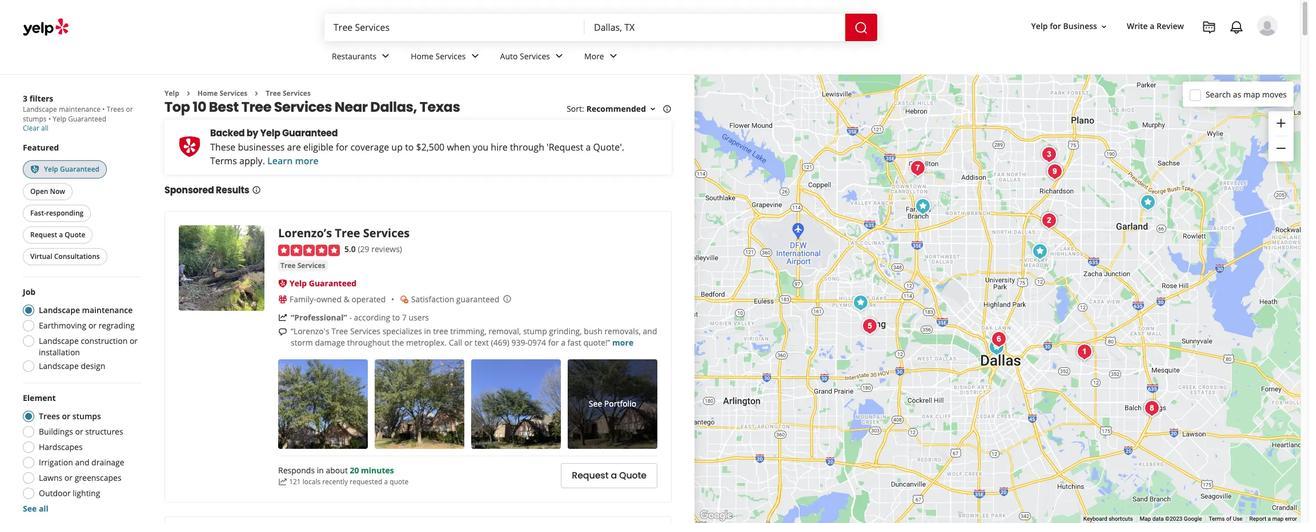 Task type: vqa. For each thing, say whether or not it's contained in the screenshot.
damage
yes



Task type: describe. For each thing, give the bounding box(es) containing it.
guaranteed
[[456, 294, 499, 305]]

up
[[391, 141, 403, 154]]

report a map error link
[[1249, 516, 1297, 523]]

sponsored
[[164, 184, 214, 197]]

maintenance for landscape maintenance •
[[59, 105, 101, 114]]

"lorenzo's
[[291, 326, 329, 337]]

satisfaction
[[411, 294, 454, 305]]

home services inside business categories element
[[411, 51, 466, 61]]

structures
[[85, 426, 123, 437]]

sponsored results
[[164, 184, 249, 197]]

a inside "lorenzo's tree services specializes in tree trimming, removal, stump grinding, bush removals, and storm damage throughout the metroplex. call or text (469) 939-0974 for a fast quote!"
[[561, 337, 565, 348]]

sort:
[[567, 104, 584, 114]]

featured group
[[21, 142, 142, 268]]

yelp up family-
[[290, 278, 307, 289]]

landscape for landscape design
[[39, 361, 79, 371]]

yelp inside yelp for business button
[[1031, 21, 1048, 32]]

zoom out image
[[1274, 142, 1288, 155]]

1 horizontal spatial request
[[572, 470, 609, 483]]

brad k. image
[[1257, 15, 1278, 36]]

16 satisfactions guaranteed v2 image
[[400, 295, 409, 304]]

1 horizontal spatial quote
[[619, 470, 647, 483]]

search as map moves
[[1206, 89, 1287, 100]]

landscape for landscape construction or installation
[[39, 336, 79, 346]]

write a review
[[1127, 21, 1184, 32]]

1 horizontal spatial home services link
[[402, 41, 491, 74]]

0 vertical spatial tree services
[[266, 89, 311, 98]]

all for clear all
[[41, 123, 48, 133]]

earthmoving
[[39, 320, 86, 331]]

map region
[[659, 3, 1309, 524]]

text
[[475, 337, 489, 348]]

1 vertical spatial home services link
[[198, 89, 247, 98]]

hire
[[491, 141, 508, 154]]

landscape design
[[39, 361, 105, 371]]

0 horizontal spatial trees
[[39, 411, 60, 422]]

16 chevron right v2 image for tree services
[[252, 89, 261, 98]]

landscape for landscape maintenance •
[[23, 105, 57, 114]]

tree up 'backed by yelp guaranteed'
[[266, 89, 281, 98]]

google
[[1184, 516, 1202, 523]]

by
[[247, 127, 258, 140]]

all for see all
[[39, 503, 48, 514]]

24 chevron down v2 image for auto services
[[552, 49, 566, 63]]

24 chevron down v2 image for restaurants
[[379, 49, 393, 63]]

0 vertical spatial tree services link
[[266, 89, 311, 98]]

or right buildings
[[75, 426, 83, 437]]

121 locals recently requested a quote
[[289, 478, 409, 487]]

guaranteed inside button
[[60, 164, 99, 174]]

or up outdoor lighting
[[64, 473, 73, 483]]

24 chevron down v2 image for more
[[606, 49, 620, 63]]

0 horizontal spatial more
[[295, 155, 319, 168]]

top 10 best tree services near dallas, texas
[[164, 98, 460, 117]]

tree services inside button
[[280, 261, 325, 271]]

write
[[1127, 21, 1148, 32]]

use
[[1233, 516, 1243, 523]]

greenscapes
[[75, 473, 121, 483]]

16 chevron down v2 image
[[1099, 22, 1109, 31]]

none field find
[[334, 21, 576, 34]]

responds in about 20 minutes
[[278, 466, 394, 477]]

outdoor
[[39, 488, 71, 499]]

open
[[30, 186, 48, 196]]

services inside tree services button
[[297, 261, 325, 271]]

operated
[[352, 294, 386, 305]]

roa tree service image
[[906, 157, 929, 180]]

yelp link
[[164, 89, 179, 98]]

1 vertical spatial stumps
[[72, 411, 101, 422]]

more link
[[612, 337, 634, 348]]

search image
[[854, 21, 868, 35]]

1 vertical spatial and
[[75, 457, 89, 468]]

Find text field
[[334, 21, 576, 34]]

0 horizontal spatial to
[[392, 312, 400, 323]]

yelp for business
[[1031, 21, 1097, 32]]

recently
[[322, 478, 348, 487]]

or down "landscape maintenance"
[[88, 320, 96, 331]]

939-
[[511, 337, 528, 348]]

in inside "lorenzo's tree services specializes in tree trimming, removal, stump grinding, bush removals, and storm damage throughout the metroplex. call or text (469) 939-0974 for a fast quote!"
[[424, 326, 431, 337]]

1 horizontal spatial yelp guaranteed button
[[290, 278, 356, 289]]

family-owned & operated
[[290, 294, 386, 305]]

tree services button
[[278, 260, 328, 272]]

yelp guaranteed inside button
[[44, 164, 99, 174]]

fast-responding
[[30, 208, 84, 218]]

16 info v2 image
[[663, 105, 672, 114]]

services inside auto services link
[[520, 51, 550, 61]]

virtual consultations button
[[23, 248, 107, 265]]

16 family owned v2 image
[[278, 295, 287, 304]]

yelp for business button
[[1027, 16, 1113, 37]]

storm
[[291, 337, 313, 348]]

terms of use link
[[1209, 516, 1243, 523]]

3 filters
[[23, 93, 53, 104]]

these businesses are eligible for coverage up to $2,500 when you hire through 'request a quote'. terms apply.
[[210, 141, 624, 168]]

5.0
[[344, 244, 356, 255]]

lorenzo's tree services image
[[179, 226, 264, 312]]

clear all link
[[23, 123, 48, 133]]

projects image
[[1202, 21, 1216, 34]]

business
[[1063, 21, 1097, 32]]

portfolio
[[604, 399, 636, 410]]

0 horizontal spatial home services
[[198, 89, 247, 98]]

top
[[164, 98, 190, 117]]

learn
[[267, 155, 293, 168]]

auto services link
[[491, 41, 575, 74]]

1 horizontal spatial request a quote
[[572, 470, 647, 483]]

1 vertical spatial request a quote button
[[561, 464, 657, 489]]

landscape maintenance
[[39, 305, 133, 316]]

restaurants
[[332, 51, 377, 61]]

auto services
[[500, 51, 550, 61]]

see for see all
[[23, 503, 37, 514]]

construction
[[81, 336, 128, 346]]

tree up by
[[241, 98, 271, 117]]

quote
[[390, 478, 409, 487]]

16 info v2 image
[[252, 186, 261, 195]]

none field near
[[594, 21, 836, 34]]

for inside these businesses are eligible for coverage up to $2,500 when you hire through 'request a quote'. terms apply.
[[336, 141, 348, 154]]

dallas garden services image
[[911, 195, 934, 218]]

0 horizontal spatial in
[[317, 466, 324, 477]]

regrading
[[99, 320, 135, 331]]

restaurants link
[[323, 41, 402, 74]]

ten brothers image
[[985, 336, 1008, 359]]

about
[[326, 466, 348, 477]]

quote!"
[[583, 337, 610, 348]]

irrigation
[[39, 457, 73, 468]]

lorenzo's
[[278, 226, 332, 241]]

or up buildings
[[62, 411, 70, 422]]

yelp up the businesses
[[260, 127, 280, 140]]

lorenzo's tree services
[[278, 226, 410, 241]]

16 chevron down v2 image
[[648, 105, 657, 114]]

the
[[392, 337, 404, 348]]

request inside featured group
[[30, 230, 57, 240]]

terms of use
[[1209, 516, 1243, 523]]

minutes
[[361, 466, 394, 477]]

zoom in image
[[1274, 116, 1288, 130]]

reviews)
[[371, 244, 402, 255]]

backed
[[210, 127, 245, 140]]

121
[[289, 478, 301, 487]]

yelp inside featured group
[[44, 164, 58, 174]]

drainage
[[91, 457, 124, 468]]

as
[[1233, 89, 1241, 100]]

users
[[409, 312, 429, 323]]

hardscapes
[[39, 442, 83, 453]]

owned
[[316, 294, 342, 305]]

near
[[335, 98, 368, 117]]

map
[[1140, 516, 1151, 523]]

see portfolio
[[589, 399, 636, 410]]

clear all
[[23, 123, 48, 133]]

moves
[[1262, 89, 1287, 100]]

or inside landscape construction or installation
[[130, 336, 138, 346]]

a inside these businesses are eligible for coverage up to $2,500 when you hire through 'request a quote'. terms apply.
[[586, 141, 591, 154]]

stump
[[523, 326, 547, 337]]

or left the top
[[126, 105, 133, 114]]

recommended button
[[586, 104, 657, 114]]

lorenzo's tree services link
[[278, 226, 410, 241]]

outdoor lighting
[[39, 488, 100, 499]]

irrigation and drainage
[[39, 457, 124, 468]]



Task type: locate. For each thing, give the bounding box(es) containing it.
1 vertical spatial more
[[612, 337, 634, 348]]

lawns
[[39, 473, 62, 483]]

0 vertical spatial more
[[295, 155, 319, 168]]

24 chevron down v2 image inside more link
[[606, 49, 620, 63]]

3
[[23, 93, 27, 104]]

1 option group from the top
[[19, 286, 142, 375]]

2 24 chevron down v2 image from the left
[[552, 49, 566, 63]]

home services link down find field
[[402, 41, 491, 74]]

guaranteed right clear all link
[[68, 114, 106, 124]]

16 trending v2 image
[[278, 313, 287, 322]]

info icon image
[[503, 295, 512, 304], [503, 295, 512, 304]]

0 vertical spatial and
[[643, 326, 657, 337]]

and inside "lorenzo's tree services specializes in tree trimming, removal, stump grinding, bush removals, and storm damage throughout the metroplex. call or text (469) 939-0974 for a fast quote!"
[[643, 326, 657, 337]]

texas
[[420, 98, 460, 117]]

guaranteed up eligible
[[282, 127, 338, 140]]

0 horizontal spatial yelp guaranteed
[[44, 164, 99, 174]]

0 vertical spatial for
[[1050, 21, 1061, 32]]

landscape inside landscape construction or installation
[[39, 336, 79, 346]]

0 horizontal spatial and
[[75, 457, 89, 468]]

0 vertical spatial yelp guaranteed button
[[23, 160, 107, 178]]

for left business
[[1050, 21, 1061, 32]]

1 horizontal spatial see
[[589, 399, 602, 410]]

None search field
[[324, 14, 880, 41]]

yelp right clear all
[[53, 114, 66, 124]]

landscape up installation
[[39, 336, 79, 346]]

yelp guaranteed up owned
[[290, 278, 356, 289]]

trees or stumps up the buildings or structures on the bottom left of the page
[[39, 411, 101, 422]]

0 vertical spatial terms
[[210, 155, 237, 168]]

2 none field from the left
[[594, 21, 836, 34]]

or down regrading
[[130, 336, 138, 346]]

trees up buildings
[[39, 411, 60, 422]]

24 chevron down v2 image inside restaurants link
[[379, 49, 393, 63]]

tree services link
[[266, 89, 311, 98], [278, 260, 328, 272]]

or inside "lorenzo's tree services specializes in tree trimming, removal, stump grinding, bush removals, and storm damage throughout the metroplex. call or text (469) 939-0974 for a fast quote!"
[[464, 337, 472, 348]]

1 horizontal spatial home services
[[411, 51, 466, 61]]

tree inside button
[[280, 261, 296, 271]]

0 horizontal spatial see
[[23, 503, 37, 514]]

16 chevron right v2 image
[[184, 89, 193, 98], [252, 89, 261, 98]]

16 chevron right v2 image for home services
[[184, 89, 193, 98]]

1 vertical spatial quote
[[619, 470, 647, 483]]

and up lawns or greenscapes
[[75, 457, 89, 468]]

24 chevron down v2 image right "auto services"
[[552, 49, 566, 63]]

quote'.
[[593, 141, 624, 154]]

1 horizontal spatial stumps
[[72, 411, 101, 422]]

h tree service image
[[1038, 143, 1060, 166]]

0 horizontal spatial quote
[[65, 230, 85, 240]]

request a quote button
[[23, 226, 93, 244], [561, 464, 657, 489]]

1 horizontal spatial in
[[424, 326, 431, 337]]

yelp left 10
[[164, 89, 179, 98]]

iconyelpguaranteedbadgesmall image
[[278, 279, 287, 288], [278, 279, 287, 288]]

of
[[1226, 516, 1232, 523]]

trees or stumps inside option group
[[39, 411, 101, 422]]

home down find field
[[411, 51, 433, 61]]

0 vertical spatial map
[[1243, 89, 1260, 100]]

0 horizontal spatial home services link
[[198, 89, 247, 98]]

metroplex.
[[406, 337, 447, 348]]

24 chevron down v2 image inside auto services link
[[552, 49, 566, 63]]

(29
[[358, 244, 369, 255]]

1 horizontal spatial •
[[102, 105, 105, 114]]

map left error
[[1272, 516, 1284, 523]]

locals
[[303, 478, 321, 487]]

garmendez tree service image
[[987, 328, 1010, 351]]

0 vertical spatial maintenance
[[59, 105, 101, 114]]

0 vertical spatial home
[[411, 51, 433, 61]]

landscape up earthmoving
[[39, 305, 80, 316]]

lemon tree image
[[849, 292, 872, 315]]

5.0 (29 reviews)
[[344, 244, 402, 255]]

home right the top
[[198, 89, 218, 98]]

home services down find field
[[411, 51, 466, 61]]

landscape down the filters at the left of the page
[[23, 105, 57, 114]]

1 horizontal spatial to
[[405, 141, 414, 154]]

0 vertical spatial stumps
[[23, 114, 47, 124]]

1 24 chevron down v2 image from the left
[[468, 49, 482, 63]]

lighting
[[73, 488, 100, 499]]

are
[[287, 141, 301, 154]]

tree
[[433, 326, 448, 337]]

filters
[[29, 93, 53, 104]]

notifications image
[[1230, 21, 1243, 34]]

installation
[[39, 347, 80, 358]]

0 vertical spatial all
[[41, 123, 48, 133]]

lawns or greenscapes
[[39, 473, 121, 483]]

1 horizontal spatial map
[[1272, 516, 1284, 523]]

yelp guaranteed button
[[23, 160, 107, 178], [290, 278, 356, 289]]

all down outdoor
[[39, 503, 48, 514]]

google image
[[697, 509, 735, 524]]

16 yelp guaranteed v2 image
[[30, 165, 39, 174]]

now
[[50, 186, 65, 196]]

0 horizontal spatial map
[[1243, 89, 1260, 100]]

albert's tree service image
[[1038, 210, 1060, 232], [1038, 210, 1060, 232]]

24 chevron down v2 image right "restaurants"
[[379, 49, 393, 63]]

a inside group
[[59, 230, 63, 240]]

0 horizontal spatial request a quote button
[[23, 226, 93, 244]]

1 vertical spatial map
[[1272, 516, 1284, 523]]

see portfolio link
[[568, 360, 657, 449]]

1 vertical spatial home services
[[198, 89, 247, 98]]

guaranteed up now
[[60, 164, 99, 174]]

buildings or structures
[[39, 426, 123, 437]]

0 horizontal spatial none field
[[334, 21, 576, 34]]

trees or stumps down the filters at the left of the page
[[23, 105, 133, 124]]

consultations
[[54, 252, 100, 261]]

24 chevron down v2 image for home services
[[468, 49, 482, 63]]

1 vertical spatial terms
[[1209, 516, 1225, 523]]

call
[[449, 337, 462, 348]]

1 vertical spatial trees or stumps
[[39, 411, 101, 422]]

yelp guaranteed button up now
[[23, 160, 107, 178]]

tactical tree operations image
[[858, 315, 881, 338]]

16 trending v2 image
[[278, 478, 287, 487]]

'request
[[547, 141, 583, 154]]

1 horizontal spatial and
[[643, 326, 657, 337]]

terms left of
[[1209, 516, 1225, 523]]

1 horizontal spatial trees
[[107, 105, 124, 114]]

services inside "lorenzo's tree services specializes in tree trimming, removal, stump grinding, bush removals, and storm damage throughout the metroplex. call or text (469) 939-0974 for a fast quote!"
[[350, 326, 380, 337]]

group
[[1269, 111, 1294, 162]]

learn more
[[267, 155, 319, 168]]

1 vertical spatial tree services link
[[278, 260, 328, 272]]

5 star rating image
[[278, 245, 340, 256]]

None field
[[334, 21, 576, 34], [594, 21, 836, 34]]

tree services link up 'backed by yelp guaranteed'
[[266, 89, 311, 98]]

20
[[350, 466, 359, 477]]

open now
[[30, 186, 65, 196]]

landscape down installation
[[39, 361, 79, 371]]

1 vertical spatial trees
[[39, 411, 60, 422]]

0 horizontal spatial yelp guaranteed button
[[23, 160, 107, 178]]

map right as
[[1243, 89, 1260, 100]]

for down grinding,
[[548, 337, 559, 348]]

more down removals, in the bottom left of the page
[[612, 337, 634, 348]]

tree up damage
[[331, 326, 348, 337]]

1 horizontal spatial 16 chevron right v2 image
[[252, 89, 261, 98]]

0 vertical spatial home services link
[[402, 41, 491, 74]]

more down eligible
[[295, 155, 319, 168]]

guaranteed up owned
[[309, 278, 356, 289]]

0 vertical spatial request
[[30, 230, 57, 240]]

terms down these
[[210, 155, 237, 168]]

24 chevron down v2 image
[[379, 49, 393, 63], [606, 49, 620, 63]]

16 chevron right v2 image right yelp link
[[184, 89, 193, 98]]

1 vertical spatial maintenance
[[82, 305, 133, 316]]

0 horizontal spatial stumps
[[23, 114, 47, 124]]

in up metroplex.
[[424, 326, 431, 337]]

-
[[349, 312, 352, 323]]

24 chevron down v2 image left auto
[[468, 49, 482, 63]]

1 horizontal spatial yelp guaranteed
[[290, 278, 356, 289]]

1 horizontal spatial terms
[[1209, 516, 1225, 523]]

design
[[81, 361, 105, 371]]

0 vertical spatial request a quote button
[[23, 226, 93, 244]]

1 vertical spatial yelp guaranteed
[[290, 278, 356, 289]]

1 vertical spatial home
[[198, 89, 218, 98]]

0 vertical spatial to
[[405, 141, 414, 154]]

review
[[1157, 21, 1184, 32]]

request a quote inside featured group
[[30, 230, 85, 240]]

and right removals, in the bottom left of the page
[[643, 326, 657, 337]]

1 none field from the left
[[334, 21, 576, 34]]

to left 7 at left bottom
[[392, 312, 400, 323]]

more link
[[575, 41, 629, 74]]

1 vertical spatial all
[[39, 503, 48, 514]]

0 vertical spatial quote
[[65, 230, 85, 240]]

see
[[589, 399, 602, 410], [23, 503, 37, 514]]

option group
[[19, 286, 142, 375], [19, 393, 142, 515]]

tree inside "lorenzo's tree services specializes in tree trimming, removal, stump grinding, bush removals, and storm damage throughout the metroplex. call or text (469) 939-0974 for a fast quote!"
[[331, 326, 348, 337]]

auto
[[500, 51, 518, 61]]

"lorenzo's tree services specializes in tree trimming, removal, stump grinding, bush removals, and storm damage throughout the metroplex. call or text (469) 939-0974 for a fast quote!"
[[291, 326, 657, 348]]

24 chevron down v2 image right more
[[606, 49, 620, 63]]

10
[[193, 98, 206, 117]]

recommended
[[586, 104, 646, 114]]

Near text field
[[594, 21, 836, 34]]

bush
[[584, 326, 602, 337]]

1 vertical spatial tree services
[[280, 261, 325, 271]]

yelp left business
[[1031, 21, 1048, 32]]

yelp guaranteed up now
[[44, 164, 99, 174]]

1 horizontal spatial 24 chevron down v2 image
[[606, 49, 620, 63]]

home services up backed
[[198, 89, 247, 98]]

quote inside featured group
[[65, 230, 85, 240]]

1 vertical spatial option group
[[19, 393, 142, 515]]

0 vertical spatial see
[[589, 399, 602, 410]]

coverage
[[351, 141, 389, 154]]

tree services up 'backed by yelp guaranteed'
[[266, 89, 311, 98]]

1 24 chevron down v2 image from the left
[[379, 49, 393, 63]]

1 vertical spatial yelp guaranteed button
[[290, 278, 356, 289]]

user actions element
[[1022, 14, 1294, 85]]

guaranteed
[[68, 114, 106, 124], [282, 127, 338, 140], [60, 164, 99, 174], [309, 278, 356, 289]]

to right up
[[405, 141, 414, 154]]

"professional" - according to 7 users
[[291, 312, 429, 323]]

business categories element
[[323, 41, 1278, 74]]

0 horizontal spatial request
[[30, 230, 57, 240]]

for right eligible
[[336, 141, 348, 154]]

tree up "5.0"
[[335, 226, 360, 241]]

lorenzo's tree services image
[[1073, 341, 1096, 364], [1073, 341, 1096, 364]]

tree services
[[266, 89, 311, 98], [280, 261, 325, 271]]

tree services link down the 5 star rating image
[[278, 260, 328, 272]]

job
[[23, 286, 36, 297]]

0 horizontal spatial home
[[198, 89, 218, 98]]

shortcuts
[[1109, 516, 1133, 523]]

2 24 chevron down v2 image from the left
[[606, 49, 620, 63]]

for inside "lorenzo's tree services specializes in tree trimming, removal, stump grinding, bush removals, and storm damage throughout the metroplex. call or text (469) 939-0974 for a fast quote!"
[[548, 337, 559, 348]]

"professional"
[[291, 312, 347, 323]]

2 vertical spatial for
[[548, 337, 559, 348]]

0 vertical spatial home services
[[411, 51, 466, 61]]

2 horizontal spatial for
[[1050, 21, 1061, 32]]

in
[[424, 326, 431, 337], [317, 466, 324, 477]]

map for error
[[1272, 516, 1284, 523]]

home services link up backed
[[198, 89, 247, 98]]

1 horizontal spatial home
[[411, 51, 433, 61]]

option group containing element
[[19, 393, 142, 515]]

0 vertical spatial yelp guaranteed
[[44, 164, 99, 174]]

map for moves
[[1243, 89, 1260, 100]]

1 vertical spatial for
[[336, 141, 348, 154]]

0 horizontal spatial 24 chevron down v2 image
[[468, 49, 482, 63]]

1 vertical spatial in
[[317, 466, 324, 477]]

map data ©2023 google
[[1140, 516, 1202, 523]]

•
[[102, 105, 105, 114], [48, 114, 51, 124]]

fast
[[568, 337, 581, 348]]

0 horizontal spatial 16 chevron right v2 image
[[184, 89, 193, 98]]

grinding,
[[549, 326, 582, 337]]

1 horizontal spatial more
[[612, 337, 634, 348]]

1 vertical spatial request
[[572, 470, 609, 483]]

terms inside these businesses are eligible for coverage up to $2,500 when you hire through 'request a quote'. terms apply.
[[210, 155, 237, 168]]

0 horizontal spatial •
[[48, 114, 51, 124]]

best
[[209, 98, 239, 117]]

0 vertical spatial trees or stumps
[[23, 105, 133, 124]]

requested
[[350, 478, 382, 487]]

southern clean image
[[1136, 191, 1159, 214]]

stumps down 3 filters
[[23, 114, 47, 124]]

tree services down the 5 star rating image
[[280, 261, 325, 271]]

yelp right 16 yelp guaranteed v2 image
[[44, 164, 58, 174]]

landscape for landscape maintenance
[[39, 305, 80, 316]]

fast-
[[30, 208, 46, 218]]

report a map error
[[1249, 516, 1297, 523]]

businesses
[[238, 141, 285, 154]]

0 vertical spatial in
[[424, 326, 431, 337]]

trees right • yelp guaranteed
[[107, 105, 124, 114]]

home inside business categories element
[[411, 51, 433, 61]]

all right clear
[[41, 123, 48, 133]]

trimming,
[[450, 326, 487, 337]]

or down trimming,
[[464, 337, 472, 348]]

iconyelpguaranteedlarge image
[[178, 135, 201, 158], [178, 135, 201, 158]]

see for see portfolio
[[589, 399, 602, 410]]

dallas,
[[370, 98, 417, 117]]

maintenance
[[59, 105, 101, 114], [82, 305, 133, 316]]

fernando's tree service image
[[1140, 398, 1163, 420], [1140, 398, 1163, 420]]

option group containing job
[[19, 286, 142, 375]]

in up locals
[[317, 466, 324, 477]]

0 horizontal spatial for
[[336, 141, 348, 154]]

responding
[[46, 208, 84, 218]]

1 horizontal spatial for
[[548, 337, 559, 348]]

1 horizontal spatial none field
[[594, 21, 836, 34]]

24 chevron down v2 image
[[468, 49, 482, 63], [552, 49, 566, 63]]

landscape
[[23, 105, 57, 114], [39, 305, 80, 316], [39, 336, 79, 346], [39, 361, 79, 371]]

keyboard shortcuts
[[1083, 516, 1133, 523]]

$2,500
[[416, 141, 445, 154]]

0 vertical spatial trees
[[107, 105, 124, 114]]

yelp guaranteed button up owned
[[290, 278, 356, 289]]

a
[[1150, 21, 1155, 32], [586, 141, 591, 154], [59, 230, 63, 240], [561, 337, 565, 348], [611, 470, 617, 483], [384, 478, 388, 487], [1268, 516, 1271, 523]]

responds
[[278, 466, 315, 477]]

home services
[[411, 51, 466, 61], [198, 89, 247, 98]]

0 vertical spatial request a quote
[[30, 230, 85, 240]]

acadia tree care image
[[1043, 160, 1066, 183], [1043, 160, 1066, 183]]

error
[[1285, 516, 1297, 523]]

0 vertical spatial option group
[[19, 286, 142, 375]]

tree down the 5 star rating image
[[280, 261, 296, 271]]

0 horizontal spatial 24 chevron down v2 image
[[379, 49, 393, 63]]

kutt n grow image
[[1028, 240, 1051, 263]]

1 vertical spatial see
[[23, 503, 37, 514]]

1 vertical spatial request a quote
[[572, 470, 647, 483]]

2 option group from the top
[[19, 393, 142, 515]]

1 horizontal spatial 24 chevron down v2 image
[[552, 49, 566, 63]]

2 16 chevron right v2 image from the left
[[252, 89, 261, 98]]

to inside these businesses are eligible for coverage up to $2,500 when you hire through 'request a quote'. terms apply.
[[405, 141, 414, 154]]

7
[[402, 312, 407, 323]]

16 chevron right v2 image right best
[[252, 89, 261, 98]]

stumps up the buildings or structures on the bottom left of the page
[[72, 411, 101, 422]]

keyboard shortcuts button
[[1083, 516, 1133, 524]]

keyboard
[[1083, 516, 1107, 523]]

0 horizontal spatial request a quote
[[30, 230, 85, 240]]

family-
[[290, 294, 316, 305]]

0 horizontal spatial terms
[[210, 155, 237, 168]]

1 horizontal spatial request a quote button
[[561, 464, 657, 489]]

16 speech v2 image
[[278, 328, 287, 337]]

maintenance for landscape maintenance
[[82, 305, 133, 316]]

for inside button
[[1050, 21, 1061, 32]]

1 16 chevron right v2 image from the left
[[184, 89, 193, 98]]

1 vertical spatial to
[[392, 312, 400, 323]]

for
[[1050, 21, 1061, 32], [336, 141, 348, 154], [548, 337, 559, 348]]



